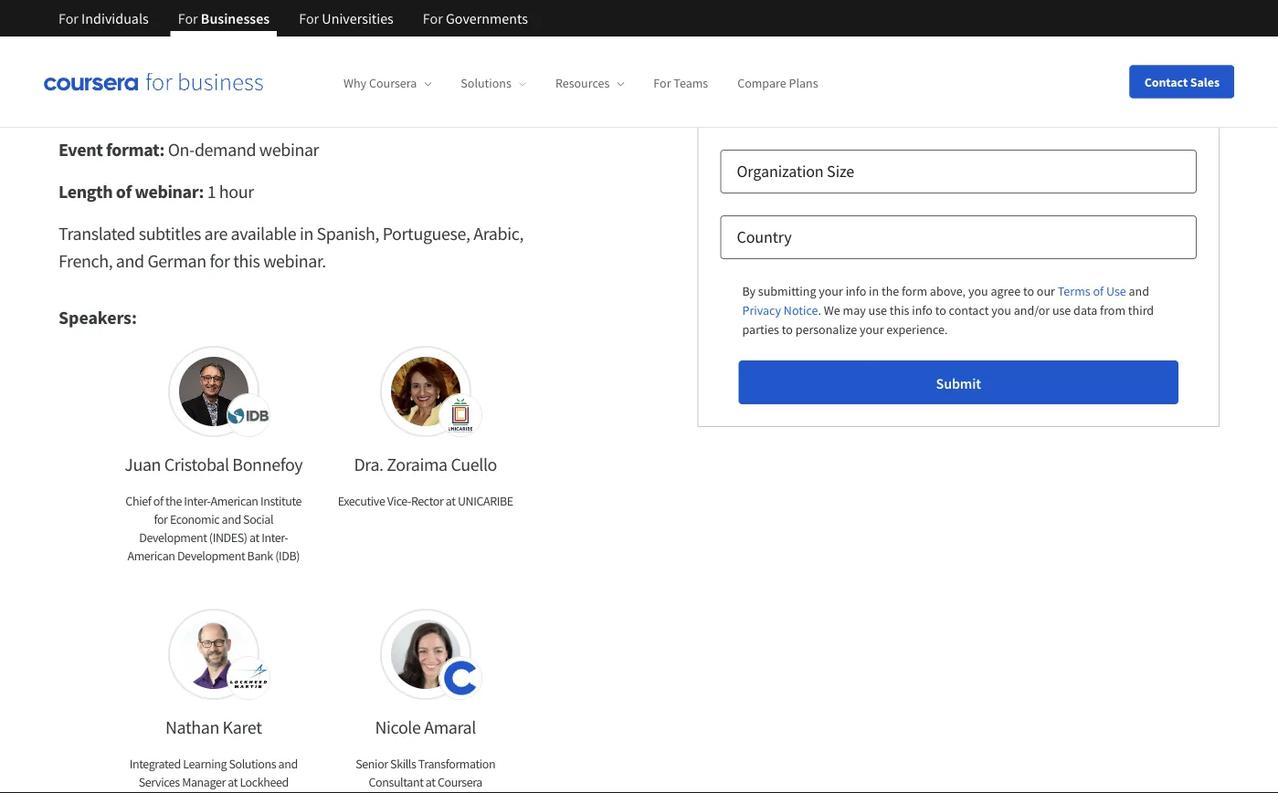 Task type: vqa. For each thing, say whether or not it's contained in the screenshot.


Task type: locate. For each thing, give the bounding box(es) containing it.
together
[[485, 14, 547, 37]]

inter- up economic
[[184, 493, 211, 510]]

Phone Number telephone field
[[720, 84, 1197, 128]]

and up the lockheed
[[278, 756, 298, 773]]

american
[[211, 493, 258, 510], [127, 548, 175, 565]]

this inside . we may use this info to contact you and/or use data from third parties to personalize your experience.
[[890, 302, 909, 318]]

1 horizontal spatial in
[[869, 283, 879, 299]]

and inside by submitting your info in the form above, you agree to our terms of use and privacy notice
[[1129, 283, 1149, 299]]

your up ". we"
[[819, 283, 843, 299]]

chief
[[125, 493, 151, 510]]

you inside by submitting your info in the form above, you agree to our terms of use and privacy notice
[[968, 283, 988, 299]]

use left data
[[1052, 302, 1071, 318]]

0 horizontal spatial are
[[204, 222, 227, 245]]

solutions up the lockheed
[[229, 756, 276, 773]]

the
[[882, 283, 899, 299], [165, 493, 182, 510]]

1 vertical spatial are
[[204, 222, 227, 245]]

use
[[1106, 283, 1126, 299]]

french,
[[58, 250, 113, 273]]

executive
[[338, 493, 385, 510]]

at inside the senior skills transformation consultant at coursera
[[426, 775, 435, 791]]

1 vertical spatial the
[[165, 493, 182, 510]]

institute
[[260, 493, 302, 510]]

are down 1 on the top left
[[204, 222, 227, 245]]

portuguese,
[[382, 222, 470, 245]]

demand
[[194, 138, 256, 161]]

1 horizontal spatial inter-
[[261, 530, 288, 546]]

0 vertical spatial in
[[300, 222, 313, 245]]

0 vertical spatial to
[[550, 14, 566, 37]]

event for event format: on-demand webinar
[[58, 138, 103, 161]]

0 horizontal spatial in
[[300, 222, 313, 245]]

0 vertical spatial this
[[233, 250, 260, 273]]

2 horizontal spatial to
[[935, 302, 946, 318]]

2 vertical spatial to
[[782, 321, 793, 338]]

0 vertical spatial for
[[210, 250, 230, 273]]

event up length
[[58, 138, 103, 161]]

1 horizontal spatial use
[[1052, 302, 1071, 318]]

in inside by submitting your info in the form above, you agree to our terms of use and privacy notice
[[869, 283, 879, 299]]

at right rector
[[446, 493, 455, 510]]

0 vertical spatial are
[[378, 14, 401, 37]]

of inside chief of the inter-american institute for economic and social development (indes) at inter- american development bank (idb)
[[153, 493, 163, 510]]

organization
[[737, 161, 824, 182]]

0 horizontal spatial the
[[165, 493, 182, 510]]

the left form
[[882, 283, 899, 299]]

webinar.
[[263, 250, 326, 273]]

privacy notice
[[742, 302, 818, 318]]

translated subtitles are available in spanish, portuguese, arabic, french, and german for this webinar.
[[58, 222, 523, 273]]

submitting
[[758, 283, 816, 299]]

universities
[[322, 9, 394, 27]]

1 vertical spatial in
[[869, 283, 879, 299]]

amaral
[[424, 717, 476, 740]]

coursera down transformation
[[438, 775, 482, 791]]

contact sales
[[1144, 74, 1220, 90]]

rector
[[411, 493, 443, 510]]

info
[[846, 283, 866, 299], [912, 302, 933, 318]]

1 horizontal spatial to
[[782, 321, 793, 338]]

2 event from the top
[[58, 138, 103, 161]]

1 vertical spatial to
[[935, 302, 946, 318]]

1 vertical spatial solutions
[[229, 756, 276, 773]]

third
[[1128, 302, 1154, 318]]

1 vertical spatial development
[[177, 548, 245, 565]]

and inside translated subtitles are available in spanish, portuguese, arabic, french, and german for this webinar.
[[116, 250, 144, 273]]

your down may at the right top
[[860, 321, 884, 338]]

development
[[139, 530, 207, 546], [177, 548, 245, 565]]

1 horizontal spatial your
[[860, 321, 884, 338]]

of
[[116, 180, 131, 203], [153, 493, 163, 510]]

for left economic
[[154, 512, 168, 528]]

are
[[378, 14, 401, 37], [204, 222, 227, 245]]

1 horizontal spatial for
[[210, 250, 230, 273]]

for teams link
[[654, 75, 708, 92]]

size
[[827, 161, 854, 182]]

for universities
[[299, 9, 394, 27]]

solutions down 'together'
[[461, 75, 511, 92]]

info inside by submitting your info in the form above, you agree to our terms of use and privacy notice
[[846, 283, 866, 299]]

1 vertical spatial info
[[912, 302, 933, 318]]

private-
[[217, 14, 273, 37]]

0 vertical spatial info
[[846, 283, 866, 299]]

arabic,
[[473, 222, 523, 245]]

0 vertical spatial solutions
[[461, 75, 511, 92]]

0 vertical spatial of
[[116, 180, 131, 203]]

0 horizontal spatial you
[[968, 283, 988, 299]]

to down 'privacy notice' at the top right
[[782, 321, 793, 338]]

this
[[233, 250, 260, 273], [890, 302, 909, 318]]

for up skills
[[178, 9, 198, 27]]

in left form
[[869, 283, 879, 299]]

inter-
[[184, 493, 211, 510], [261, 530, 288, 546]]

for left leaders
[[299, 9, 319, 27]]

nicole amaral
[[375, 717, 476, 740]]

solutions
[[461, 75, 511, 92], [229, 756, 276, 773]]

1 horizontal spatial the
[[882, 283, 899, 299]]

0 horizontal spatial info
[[846, 283, 866, 299]]

1 horizontal spatial american
[[211, 493, 258, 510]]

in inside translated subtitles are available in spanish, portuguese, arabic, french, and german for this webinar.
[[300, 222, 313, 245]]

and up skills
[[186, 14, 214, 37]]

job
[[737, 30, 762, 50]]

event details:
[[58, 81, 223, 118]]

above,
[[930, 283, 966, 299]]

1 vertical spatial event
[[58, 138, 103, 161]]

for for governments
[[423, 9, 443, 27]]

agree to
[[991, 283, 1034, 299]]

1 vertical spatial you
[[991, 302, 1011, 318]]

for for businesses
[[178, 9, 198, 27]]

for left the how
[[58, 9, 78, 27]]

privacy notice link
[[742, 301, 818, 320]]

1 vertical spatial american
[[127, 548, 175, 565]]

skills
[[390, 756, 416, 773]]

1 vertical spatial inter-
[[261, 530, 288, 546]]

0 vertical spatial event
[[58, 81, 128, 118]]

0 vertical spatial inter-
[[184, 493, 211, 510]]

vice-
[[387, 493, 411, 510]]

subtitles
[[139, 222, 201, 245]]

are right leaders
[[378, 14, 401, 37]]

at down the social
[[249, 530, 259, 546]]

0 vertical spatial the
[[882, 283, 899, 299]]

in for the
[[869, 283, 879, 299]]

integrated
[[129, 756, 181, 773]]

0 horizontal spatial to
[[550, 14, 566, 37]]

to right 'together'
[[550, 14, 566, 37]]

at up martin
[[228, 775, 238, 791]]

1 vertical spatial of
[[153, 493, 163, 510]]

1 horizontal spatial coursera
[[438, 775, 482, 791]]

0 vertical spatial you
[[968, 283, 988, 299]]

you down agree to
[[991, 302, 1011, 318]]

the up economic
[[165, 493, 182, 510]]

of for the
[[153, 493, 163, 510]]

length of webinar: 1 hour
[[58, 180, 254, 203]]

form
[[902, 283, 927, 299]]

american down chief
[[127, 548, 175, 565]]

american up the social
[[211, 493, 258, 510]]

nicole
[[375, 717, 421, 740]]

for
[[58, 9, 78, 27], [178, 9, 198, 27], [299, 9, 319, 27], [423, 9, 443, 27], [654, 75, 671, 92]]

0 horizontal spatial of
[[116, 180, 131, 203]]

0 horizontal spatial your
[[819, 283, 843, 299]]

inter- up (idb)
[[261, 530, 288, 546]]

how
[[95, 14, 129, 37]]

services
[[139, 775, 180, 791]]

1 horizontal spatial you
[[991, 302, 1011, 318]]

zoraima
[[387, 454, 447, 476]]

to down the above,
[[935, 302, 946, 318]]

development down the '(indes)'
[[177, 548, 245, 565]]

for governments
[[423, 9, 528, 27]]

learning
[[183, 756, 227, 773]]

1 horizontal spatial of
[[153, 493, 163, 510]]

and up the '(indes)'
[[222, 512, 241, 528]]

at inside integrated learning solutions and services manager at lockheed martin
[[228, 775, 238, 791]]

and up third
[[1129, 283, 1149, 299]]

cristobal
[[164, 454, 229, 476]]

1 horizontal spatial solutions
[[461, 75, 511, 92]]

use right may at the right top
[[868, 302, 887, 318]]

1 vertical spatial this
[[890, 302, 909, 318]]

speakers:
[[58, 306, 137, 329]]

0 horizontal spatial coursera
[[369, 75, 417, 92]]

1 horizontal spatial are
[[378, 14, 401, 37]]

public-
[[132, 14, 182, 37]]

coursera
[[369, 75, 417, 92], [438, 775, 482, 791]]

from
[[1100, 302, 1126, 318]]

0 horizontal spatial american
[[127, 548, 175, 565]]

0 horizontal spatial inter-
[[184, 493, 211, 510]]

hour
[[219, 180, 254, 203]]

the inside chief of the inter-american institute for economic and social development (indes) at inter- american development bank (idb)
[[165, 493, 182, 510]]

and down the translated
[[116, 250, 144, 273]]

personalize
[[795, 321, 857, 338]]

0 vertical spatial american
[[211, 493, 258, 510]]

the inside by submitting your info in the form above, you agree to our terms of use and privacy notice
[[882, 283, 899, 299]]

webinar:
[[135, 180, 204, 203]]

why coursera link
[[343, 75, 432, 92]]

how public- and private-sector leaders are partnering together to prioritize skills development
[[95, 14, 566, 64]]

1 event from the top
[[58, 81, 128, 118]]

for
[[210, 250, 230, 273], [154, 512, 168, 528]]

0 horizontal spatial solutions
[[229, 756, 276, 773]]

businesses
[[201, 9, 270, 27]]

1 horizontal spatial this
[[890, 302, 909, 318]]

info up experience.
[[912, 302, 933, 318]]

0 horizontal spatial for
[[154, 512, 168, 528]]

0 vertical spatial your
[[819, 283, 843, 299]]

at
[[446, 493, 455, 510], [249, 530, 259, 546], [228, 775, 238, 791], [426, 775, 435, 791]]

0 horizontal spatial this
[[233, 250, 260, 273]]

coursera right why
[[369, 75, 417, 92]]

consultant
[[369, 775, 423, 791]]

event down prioritize
[[58, 81, 128, 118]]

1 vertical spatial your
[[860, 321, 884, 338]]

executive vice-rector at unicaribe
[[338, 493, 513, 510]]

you up contact
[[968, 283, 988, 299]]

this down available
[[233, 250, 260, 273]]

for left governments
[[423, 9, 443, 27]]

development down economic
[[139, 530, 207, 546]]

senior
[[356, 756, 388, 773]]

coursera for business image
[[44, 72, 263, 91]]

in up 'webinar.'
[[300, 222, 313, 245]]

for right german at left
[[210, 250, 230, 273]]

of right chief
[[153, 493, 163, 510]]

development
[[203, 42, 301, 64]]

and
[[186, 14, 214, 37], [116, 250, 144, 273], [1129, 283, 1149, 299], [222, 512, 241, 528], [278, 756, 298, 773]]

webinar
[[259, 138, 319, 161]]

use
[[868, 302, 887, 318], [1052, 302, 1071, 318]]

of right length
[[116, 180, 131, 203]]

terms of
[[1058, 283, 1104, 299]]

info up may at the right top
[[846, 283, 866, 299]]

this down form
[[890, 302, 909, 318]]

at down transformation
[[426, 775, 435, 791]]

0 horizontal spatial use
[[868, 302, 887, 318]]

for inside chief of the inter-american institute for economic and social development (indes) at inter- american development bank (idb)
[[154, 512, 168, 528]]

1 vertical spatial coursera
[[438, 775, 482, 791]]

your inside by submitting your info in the form above, you agree to our terms of use and privacy notice
[[819, 283, 843, 299]]

1 horizontal spatial info
[[912, 302, 933, 318]]

resources
[[555, 75, 610, 92]]

1 vertical spatial for
[[154, 512, 168, 528]]



Task type: describe. For each thing, give the bounding box(es) containing it.
submit button
[[739, 361, 1178, 405]]

function
[[766, 30, 826, 50]]

partnering
[[405, 14, 482, 37]]

organization size
[[737, 161, 854, 182]]

compare plans link
[[737, 75, 818, 92]]

sector
[[273, 14, 318, 37]]

skills
[[164, 42, 200, 64]]

solutions inside integrated learning solutions and services manager at lockheed martin
[[229, 756, 276, 773]]

governments
[[446, 9, 528, 27]]

lockheed
[[240, 775, 289, 791]]

1 use from the left
[[868, 302, 887, 318]]

experience.
[[886, 321, 948, 338]]

are inside how public- and private-sector leaders are partnering together to prioritize skills development
[[378, 14, 401, 37]]

translated
[[58, 222, 135, 245]]

bonnefoy
[[232, 454, 303, 476]]

prioritize
[[95, 42, 160, 64]]

of for webinar:
[[116, 180, 131, 203]]

0 vertical spatial development
[[139, 530, 207, 546]]

for inside translated subtitles are available in spanish, portuguese, arabic, french, and german for this webinar.
[[210, 250, 230, 273]]

may
[[843, 302, 866, 318]]

transformation
[[418, 756, 495, 773]]

info inside . we may use this info to contact you and/or use data from third parties to personalize your experience.
[[912, 302, 933, 318]]

nathan
[[165, 717, 219, 740]]

at inside chief of the inter-american institute for economic and social development (indes) at inter- american development bank (idb)
[[249, 530, 259, 546]]

submit
[[936, 375, 981, 393]]

terms of use link
[[1058, 281, 1126, 301]]

contact
[[949, 302, 989, 318]]

on-
[[168, 138, 194, 161]]

banner navigation
[[44, 0, 543, 37]]

in for spanish,
[[300, 222, 313, 245]]

unicaribe
[[458, 493, 513, 510]]

by submitting your info in the form above, you agree to our terms of use and privacy notice
[[742, 283, 1152, 318]]

sales
[[1190, 74, 1220, 90]]

event for event details:
[[58, 81, 128, 118]]

available
[[231, 222, 296, 245]]

data
[[1074, 302, 1097, 318]]

why
[[343, 75, 366, 92]]

. we
[[818, 302, 840, 318]]

. we may use this info to contact you and/or use data from third parties to personalize your experience.
[[742, 302, 1154, 338]]

for for universities
[[299, 9, 319, 27]]

are inside translated subtitles are available in spanish, portuguese, arabic, french, and german for this webinar.
[[204, 222, 227, 245]]

senior skills transformation consultant at coursera
[[356, 756, 495, 791]]

juan cristobal bonnefoy
[[124, 454, 303, 476]]

coursera inside the senior skills transformation consultant at coursera
[[438, 775, 482, 791]]

for for individuals
[[58, 9, 78, 27]]

individuals
[[81, 9, 149, 27]]

(idb)
[[275, 548, 300, 565]]

country
[[737, 227, 792, 248]]

2 use from the left
[[1052, 302, 1071, 318]]

german
[[147, 250, 206, 273]]

and inside chief of the inter-american institute for economic and social development (indes) at inter- american development bank (idb)
[[222, 512, 241, 528]]

to inside how public- and private-sector leaders are partnering together to prioritize skills development
[[550, 14, 566, 37]]

and/or
[[1014, 302, 1050, 318]]

karet
[[223, 717, 262, 740]]

teams
[[674, 75, 708, 92]]

contact sales button
[[1130, 65, 1234, 98]]

solutions link
[[461, 75, 526, 92]]

dra. zoraima cuello
[[354, 454, 497, 476]]

this inside translated subtitles are available in spanish, portuguese, arabic, french, and german for this webinar.
[[233, 250, 260, 273]]

1
[[207, 180, 216, 203]]

your inside . we may use this info to contact you and/or use data from third parties to personalize your experience.
[[860, 321, 884, 338]]

(indes)
[[209, 530, 247, 546]]

leaders
[[321, 14, 375, 37]]

bank
[[247, 548, 273, 565]]

for teams
[[654, 75, 708, 92]]

for left teams
[[654, 75, 671, 92]]

martin
[[197, 793, 230, 794]]

job function
[[737, 30, 826, 50]]

0 vertical spatial coursera
[[369, 75, 417, 92]]

plans
[[789, 75, 818, 92]]

manager
[[182, 775, 226, 791]]

nathan karet
[[165, 717, 262, 740]]

integrated learning solutions and services manager at lockheed martin
[[129, 756, 298, 794]]

for individuals
[[58, 9, 149, 27]]

social
[[243, 512, 273, 528]]

you inside . we may use this info to contact you and/or use data from third parties to personalize your experience.
[[991, 302, 1011, 318]]

juan
[[124, 454, 161, 476]]

cuello
[[451, 454, 497, 476]]

and inside integrated learning solutions and services manager at lockheed martin
[[278, 756, 298, 773]]

event format: on-demand webinar
[[58, 138, 319, 161]]

and inside how public- and private-sector leaders are partnering together to prioritize skills development
[[186, 14, 214, 37]]

by
[[742, 283, 756, 299]]

spanish,
[[317, 222, 379, 245]]



